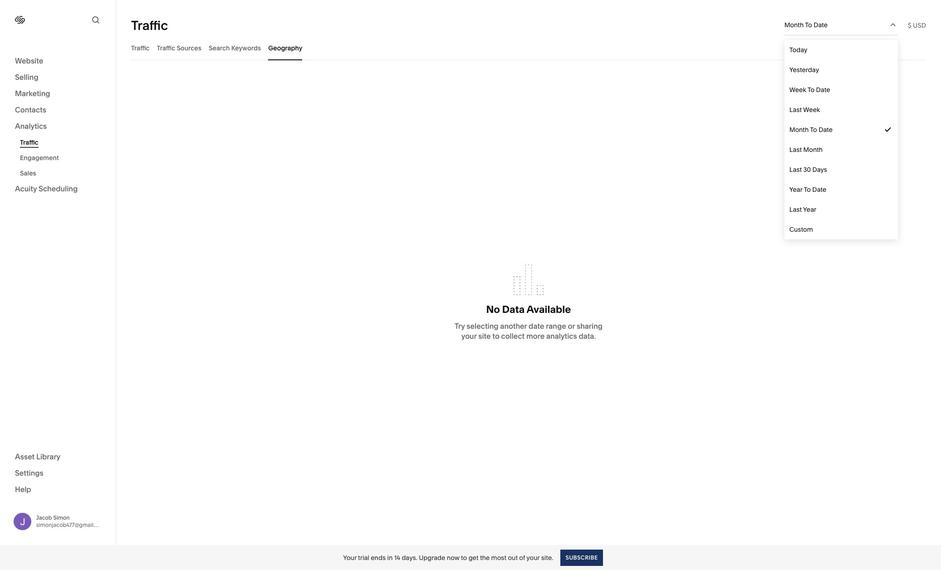 Task type: vqa. For each thing, say whether or not it's contained in the screenshot.
purchase funnel button at the top of the page
no



Task type: locate. For each thing, give the bounding box(es) containing it.
1 vertical spatial to
[[461, 554, 467, 562]]

trial
[[358, 554, 369, 562]]

week down week to date
[[803, 106, 820, 114]]

tab list
[[131, 35, 926, 60]]

to up today
[[805, 21, 812, 29]]

0 vertical spatial week
[[790, 86, 806, 94]]

last 30 days
[[790, 166, 827, 174]]

engagement link
[[20, 150, 106, 166]]

to up the last month
[[810, 126, 817, 134]]

to right site
[[493, 332, 500, 341]]

month to date button
[[785, 15, 898, 35]]

collect
[[501, 332, 525, 341]]

days.
[[402, 554, 417, 562]]

more
[[526, 332, 545, 341]]

last year
[[790, 206, 817, 214]]

week
[[790, 86, 806, 94], [803, 106, 820, 114]]

jacob
[[36, 515, 52, 521]]

week to date
[[790, 86, 830, 94]]

sales
[[20, 169, 36, 177]]

data.
[[579, 332, 596, 341]]

marketing
[[15, 89, 50, 98]]

traffic down analytics
[[20, 138, 38, 147]]

last
[[790, 106, 802, 114], [790, 146, 802, 154], [790, 166, 802, 174], [790, 206, 802, 214]]

help
[[15, 485, 31, 494]]

yesterday
[[790, 66, 819, 74]]

to
[[493, 332, 500, 341], [461, 554, 467, 562]]

1 vertical spatial week
[[803, 106, 820, 114]]

last left 30
[[790, 166, 802, 174]]

3 last from the top
[[790, 166, 802, 174]]

traffic inside traffic link
[[20, 138, 38, 147]]

help link
[[15, 485, 31, 494]]

marketing link
[[15, 89, 101, 99]]

another
[[500, 322, 527, 331]]

0 vertical spatial month to date
[[785, 21, 828, 29]]

last down week to date
[[790, 106, 802, 114]]

0 vertical spatial your
[[461, 332, 477, 341]]

asset
[[15, 452, 35, 461]]

month
[[785, 21, 804, 29], [790, 126, 809, 134], [804, 146, 823, 154]]

0 horizontal spatial year
[[790, 186, 803, 194]]

0 vertical spatial year
[[790, 186, 803, 194]]

analytics link
[[15, 121, 101, 132]]

last up custom
[[790, 206, 802, 214]]

traffic link
[[20, 135, 106, 150]]

site.
[[541, 554, 553, 562]]

asset library link
[[15, 452, 101, 463]]

geography button
[[268, 35, 302, 60]]

1 last from the top
[[790, 106, 802, 114]]

year
[[790, 186, 803, 194], [803, 206, 817, 214]]

0 horizontal spatial your
[[461, 332, 477, 341]]

engagement
[[20, 154, 59, 162]]

your inside try selecting another date range or sharing your site to collect more analytics data.
[[461, 332, 477, 341]]

14
[[394, 554, 400, 562]]

month up today
[[785, 21, 804, 29]]

2 last from the top
[[790, 146, 802, 154]]

1 horizontal spatial your
[[527, 554, 540, 562]]

no
[[486, 304, 500, 316]]

date
[[814, 21, 828, 29], [816, 86, 830, 94], [819, 126, 833, 134], [813, 186, 827, 194]]

to down 30
[[804, 186, 811, 194]]

month to date up today
[[785, 21, 828, 29]]

month down last week
[[790, 126, 809, 134]]

subscribe
[[566, 554, 598, 561]]

tab list containing traffic
[[131, 35, 926, 60]]

to left get
[[461, 554, 467, 562]]

try selecting another date range or sharing your site to collect more analytics data.
[[455, 322, 603, 341]]

sources
[[177, 44, 201, 52]]

4 last from the top
[[790, 206, 802, 214]]

geography
[[268, 44, 302, 52]]

year down year to date
[[803, 206, 817, 214]]

1 vertical spatial your
[[527, 554, 540, 562]]

sharing
[[577, 322, 603, 331]]

your
[[461, 332, 477, 341], [527, 554, 540, 562]]

analytics
[[546, 332, 577, 341]]

0 vertical spatial to
[[493, 332, 500, 341]]

1 vertical spatial month to date
[[790, 126, 833, 134]]

0 horizontal spatial to
[[461, 554, 467, 562]]

last up "last 30 days"
[[790, 146, 802, 154]]

month to date
[[785, 21, 828, 29], [790, 126, 833, 134]]

your
[[343, 554, 357, 562]]

jacob simon simonjacob477@gmail.com
[[36, 515, 106, 529]]

data
[[502, 304, 525, 316]]

traffic left sources
[[157, 44, 175, 52]]

1 vertical spatial year
[[803, 206, 817, 214]]

keywords
[[231, 44, 261, 52]]

0 vertical spatial month
[[785, 21, 804, 29]]

1 vertical spatial month
[[790, 126, 809, 134]]

out
[[508, 554, 518, 562]]

month up "last 30 days"
[[804, 146, 823, 154]]

selling link
[[15, 72, 101, 83]]

your right of
[[527, 554, 540, 562]]

the
[[480, 554, 490, 562]]

website link
[[15, 56, 101, 67]]

in
[[387, 554, 393, 562]]

last for last year
[[790, 206, 802, 214]]

search
[[209, 44, 230, 52]]

to inside button
[[805, 21, 812, 29]]

sales link
[[20, 166, 106, 181]]

traffic
[[131, 17, 168, 33], [131, 44, 150, 52], [157, 44, 175, 52], [20, 138, 38, 147]]

last week
[[790, 106, 820, 114]]

most
[[491, 554, 507, 562]]

your down try
[[461, 332, 477, 341]]

to up last week
[[808, 86, 815, 94]]

acuity scheduling
[[15, 184, 78, 193]]

month to date up the last month
[[790, 126, 833, 134]]

week down yesterday
[[790, 86, 806, 94]]

1 horizontal spatial year
[[803, 206, 817, 214]]

last for last week
[[790, 106, 802, 114]]

scheduling
[[39, 184, 78, 193]]

last for last month
[[790, 146, 802, 154]]

to
[[805, 21, 812, 29], [808, 86, 815, 94], [810, 126, 817, 134], [804, 186, 811, 194]]

1 horizontal spatial to
[[493, 332, 500, 341]]

year up last year
[[790, 186, 803, 194]]



Task type: describe. For each thing, give the bounding box(es) containing it.
date inside button
[[814, 21, 828, 29]]

search keywords
[[209, 44, 261, 52]]

search keywords button
[[209, 35, 261, 60]]

days
[[813, 166, 827, 174]]

traffic up traffic button
[[131, 17, 168, 33]]

usd
[[913, 21, 926, 29]]

30
[[804, 166, 811, 174]]

2 vertical spatial month
[[804, 146, 823, 154]]

analytics
[[15, 122, 47, 131]]

today
[[790, 46, 808, 54]]

$
[[908, 21, 912, 29]]

month inside button
[[785, 21, 804, 29]]

last month
[[790, 146, 823, 154]]

settings link
[[15, 468, 101, 479]]

available
[[527, 304, 571, 316]]

traffic sources
[[157, 44, 201, 52]]

simonjacob477@gmail.com
[[36, 522, 106, 529]]

subscribe button
[[561, 550, 603, 566]]

traffic sources button
[[157, 35, 201, 60]]

of
[[519, 554, 525, 562]]

year to date
[[790, 186, 827, 194]]

library
[[36, 452, 60, 461]]

upgrade
[[419, 554, 445, 562]]

no data available
[[486, 304, 571, 316]]

$ usd
[[908, 21, 926, 29]]

asset library
[[15, 452, 60, 461]]

traffic left the 'traffic sources'
[[131, 44, 150, 52]]

simon
[[53, 515, 70, 521]]

selecting
[[467, 322, 499, 331]]

get
[[469, 554, 479, 562]]

custom
[[790, 226, 813, 234]]

traffic inside the traffic sources button
[[157, 44, 175, 52]]

ends
[[371, 554, 386, 562]]

site
[[478, 332, 491, 341]]

traffic button
[[131, 35, 150, 60]]

to inside try selecting another date range or sharing your site to collect more analytics data.
[[493, 332, 500, 341]]

acuity
[[15, 184, 37, 193]]

now
[[447, 554, 460, 562]]

date
[[529, 322, 544, 331]]

last for last 30 days
[[790, 166, 802, 174]]

month to date inside button
[[785, 21, 828, 29]]

your trial ends in 14 days. upgrade now to get the most out of your site.
[[343, 554, 553, 562]]

contacts link
[[15, 105, 101, 116]]

settings
[[15, 469, 44, 478]]

acuity scheduling link
[[15, 184, 101, 195]]

try
[[455, 322, 465, 331]]

selling
[[15, 73, 38, 82]]

contacts
[[15, 105, 46, 114]]

range
[[546, 322, 566, 331]]

or
[[568, 322, 575, 331]]

website
[[15, 56, 43, 65]]



